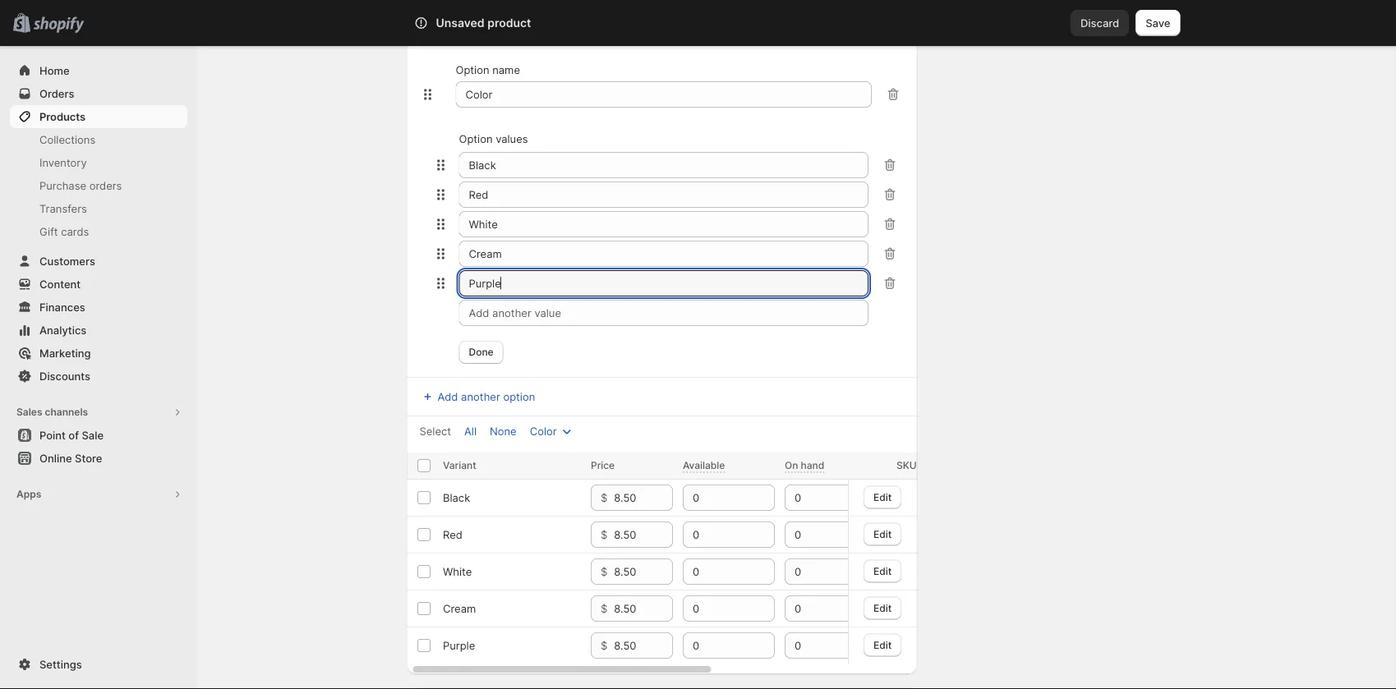 Task type: locate. For each thing, give the bounding box(es) containing it.
option left name
[[456, 63, 489, 76]]

product
[[487, 16, 531, 30]]

3 edit button from the top
[[864, 560, 902, 583]]

4 $ from the top
[[600, 602, 607, 615]]

$ text field
[[614, 559, 673, 585], [614, 596, 673, 622], [614, 633, 673, 659]]

2 edit button from the top
[[864, 523, 902, 546]]

marketing
[[39, 347, 91, 360]]

another
[[461, 390, 500, 403]]

point of sale
[[39, 429, 104, 442]]

$ text field for black
[[614, 485, 673, 511]]

options element up purple
[[443, 602, 476, 615]]

purchase orders link
[[10, 174, 187, 197]]

orders
[[89, 179, 122, 192]]

none
[[490, 425, 517, 438]]

1 $ text field from the top
[[614, 559, 673, 585]]

option left values
[[459, 132, 493, 145]]

add another option
[[438, 390, 535, 403]]

settings
[[39, 658, 82, 671]]

options element for white $ text box
[[443, 565, 472, 578]]

orders
[[39, 87, 74, 100]]

options element for purple's $ text box
[[443, 639, 475, 652]]

finances
[[39, 301, 85, 314]]

of
[[68, 429, 79, 442]]

white
[[443, 565, 472, 578]]

discard
[[1081, 16, 1120, 29]]

5 options element from the top
[[443, 639, 475, 652]]

edit for cream
[[874, 602, 892, 614]]

price
[[590, 460, 614, 472]]

options element containing purple
[[443, 639, 475, 652]]

cards
[[61, 225, 89, 238]]

5 $ from the top
[[600, 639, 607, 652]]

1 options element from the top
[[443, 491, 470, 504]]

2 $ text field from the top
[[614, 596, 673, 622]]

$
[[600, 491, 607, 504], [600, 528, 607, 541], [600, 565, 607, 578], [600, 602, 607, 615], [600, 639, 607, 652]]

1 vertical spatial option
[[459, 132, 493, 145]]

options element for cream's $ text box
[[443, 602, 476, 615]]

0 vertical spatial option
[[456, 63, 489, 76]]

point of sale link
[[10, 424, 187, 447]]

cream
[[443, 602, 476, 615]]

3 edit from the top
[[874, 565, 892, 577]]

done button
[[459, 341, 503, 364]]

settings link
[[10, 653, 187, 676]]

options element containing white
[[443, 565, 472, 578]]

edit button for cream
[[864, 597, 902, 620]]

options element up cream
[[443, 565, 472, 578]]

products link
[[10, 105, 187, 128]]

edit button for red
[[864, 523, 902, 546]]

black
[[443, 491, 470, 504]]

4 edit from the top
[[874, 602, 892, 614]]

2 vertical spatial $ text field
[[614, 633, 673, 659]]

content link
[[10, 273, 187, 296]]

option
[[456, 63, 489, 76], [459, 132, 493, 145]]

gift
[[39, 225, 58, 238]]

$ text field
[[614, 485, 673, 511], [614, 522, 673, 548]]

options element down cream
[[443, 639, 475, 652]]

4 options element from the top
[[443, 602, 476, 615]]

4 edit button from the top
[[864, 597, 902, 620]]

options element down black
[[443, 528, 462, 541]]

edit for red
[[874, 528, 892, 540]]

save button
[[1136, 10, 1181, 36]]

1 edit button from the top
[[864, 486, 902, 509]]

1 vertical spatial $ text field
[[614, 596, 673, 622]]

Size text field
[[456, 81, 872, 108]]

customers link
[[10, 250, 187, 273]]

edit button
[[864, 486, 902, 509], [864, 523, 902, 546], [864, 560, 902, 583], [864, 597, 902, 620], [864, 634, 902, 657]]

options element containing red
[[443, 528, 462, 541]]

none button
[[480, 420, 527, 443]]

3 $ from the top
[[600, 565, 607, 578]]

3 $ text field from the top
[[614, 633, 673, 659]]

3 options element from the top
[[443, 565, 472, 578]]

1 vertical spatial $ text field
[[614, 522, 673, 548]]

$ for white
[[600, 565, 607, 578]]

5 edit from the top
[[874, 639, 892, 651]]

0 vertical spatial $ text field
[[614, 559, 673, 585]]

save
[[1146, 16, 1171, 29]]

products
[[39, 110, 86, 123]]

edit button for black
[[864, 486, 902, 509]]

2 edit from the top
[[874, 528, 892, 540]]

5 edit button from the top
[[864, 634, 902, 657]]

online
[[39, 452, 72, 465]]

2 $ from the top
[[600, 528, 607, 541]]

1 $ text field from the top
[[614, 485, 673, 511]]

add another option button
[[410, 385, 545, 408]]

options element containing black
[[443, 491, 470, 504]]

$ text field for purple
[[614, 633, 673, 659]]

options element down the variant on the left bottom
[[443, 491, 470, 504]]

None text field
[[459, 211, 869, 238], [459, 241, 869, 267], [459, 270, 869, 297], [459, 211, 869, 238], [459, 241, 869, 267], [459, 270, 869, 297]]

search button
[[460, 10, 936, 36]]

sale
[[82, 429, 104, 442]]

options element containing cream
[[443, 602, 476, 615]]

sales channels button
[[10, 401, 187, 424]]

gift cards
[[39, 225, 89, 238]]

edit
[[874, 491, 892, 503], [874, 528, 892, 540], [874, 565, 892, 577], [874, 602, 892, 614], [874, 639, 892, 651]]

search
[[487, 16, 522, 29]]

1 edit from the top
[[874, 491, 892, 503]]

color button
[[520, 420, 585, 443]]

options element
[[443, 491, 470, 504], [443, 528, 462, 541], [443, 565, 472, 578], [443, 602, 476, 615], [443, 639, 475, 652]]

edit for black
[[874, 491, 892, 503]]

point
[[39, 429, 66, 442]]

values
[[496, 132, 528, 145]]

edit for purple
[[874, 639, 892, 651]]

1 $ from the top
[[600, 491, 607, 504]]

purchase
[[39, 179, 86, 192]]

2 $ text field from the top
[[614, 522, 673, 548]]

hand
[[801, 460, 824, 472]]

apps
[[16, 489, 41, 501]]

store
[[75, 452, 102, 465]]

home link
[[10, 59, 187, 82]]

None text field
[[459, 152, 869, 178], [459, 182, 869, 208], [459, 152, 869, 178], [459, 182, 869, 208]]

2 options element from the top
[[443, 528, 462, 541]]

inventory
[[39, 156, 87, 169]]

None number field
[[683, 485, 750, 511], [784, 485, 852, 511], [683, 522, 750, 548], [784, 522, 852, 548], [683, 559, 750, 585], [784, 559, 852, 585], [683, 596, 750, 622], [784, 596, 852, 622], [683, 633, 750, 659], [784, 633, 852, 659], [683, 485, 750, 511], [784, 485, 852, 511], [683, 522, 750, 548], [784, 522, 852, 548], [683, 559, 750, 585], [784, 559, 852, 585], [683, 596, 750, 622], [784, 596, 852, 622], [683, 633, 750, 659], [784, 633, 852, 659]]

$ for black
[[600, 491, 607, 504]]

0 vertical spatial $ text field
[[614, 485, 673, 511]]

variant
[[443, 460, 476, 472]]



Task type: describe. For each thing, give the bounding box(es) containing it.
option
[[503, 390, 535, 403]]

$ text field for red
[[614, 522, 673, 548]]

edit button for purple
[[864, 634, 902, 657]]

collections link
[[10, 128, 187, 151]]

name
[[492, 63, 520, 76]]

transfers link
[[10, 197, 187, 220]]

option for option name
[[456, 63, 489, 76]]

sku
[[896, 460, 916, 472]]

option values
[[459, 132, 528, 145]]

done
[[469, 346, 494, 358]]

analytics link
[[10, 319, 187, 342]]

edit button for white
[[864, 560, 902, 583]]

on
[[784, 460, 798, 472]]

shopify image
[[33, 17, 84, 33]]

available
[[683, 460, 725, 472]]

gift cards link
[[10, 220, 187, 243]]

point of sale button
[[0, 424, 197, 447]]

discounts
[[39, 370, 90, 383]]

channels
[[45, 406, 88, 418]]

color
[[530, 425, 557, 438]]

select
[[420, 425, 451, 438]]

online store link
[[10, 447, 187, 470]]

$ for red
[[600, 528, 607, 541]]

add
[[438, 390, 458, 403]]

discounts link
[[10, 365, 187, 388]]

$ for purple
[[600, 639, 607, 652]]

red
[[443, 528, 462, 541]]

option for option values
[[459, 132, 493, 145]]

online store
[[39, 452, 102, 465]]

transfers
[[39, 202, 87, 215]]

apps button
[[10, 483, 187, 506]]

orders link
[[10, 82, 187, 105]]

online store button
[[0, 447, 197, 470]]

all
[[464, 425, 477, 438]]

discard button
[[1071, 10, 1129, 36]]

purple
[[443, 639, 475, 652]]

analytics
[[39, 324, 87, 337]]

sales
[[16, 406, 42, 418]]

on hand
[[784, 460, 824, 472]]

edit for white
[[874, 565, 892, 577]]

content
[[39, 278, 81, 291]]

home
[[39, 64, 70, 77]]

sales channels
[[16, 406, 88, 418]]

$ text field for cream
[[614, 596, 673, 622]]

purchase orders
[[39, 179, 122, 192]]

inventory link
[[10, 151, 187, 174]]

option name
[[456, 63, 520, 76]]

$ text field for white
[[614, 559, 673, 585]]

unsaved
[[436, 16, 485, 30]]

$ for cream
[[600, 602, 607, 615]]

marketing link
[[10, 342, 187, 365]]

customers
[[39, 255, 95, 268]]

Add another value text field
[[459, 300, 869, 326]]

collections
[[39, 133, 95, 146]]

variants
[[420, 34, 462, 46]]

all button
[[454, 420, 487, 443]]

unsaved product
[[436, 16, 531, 30]]

finances link
[[10, 296, 187, 319]]



Task type: vqa. For each thing, say whether or not it's contained in the screenshot.
right 0.00 text box
no



